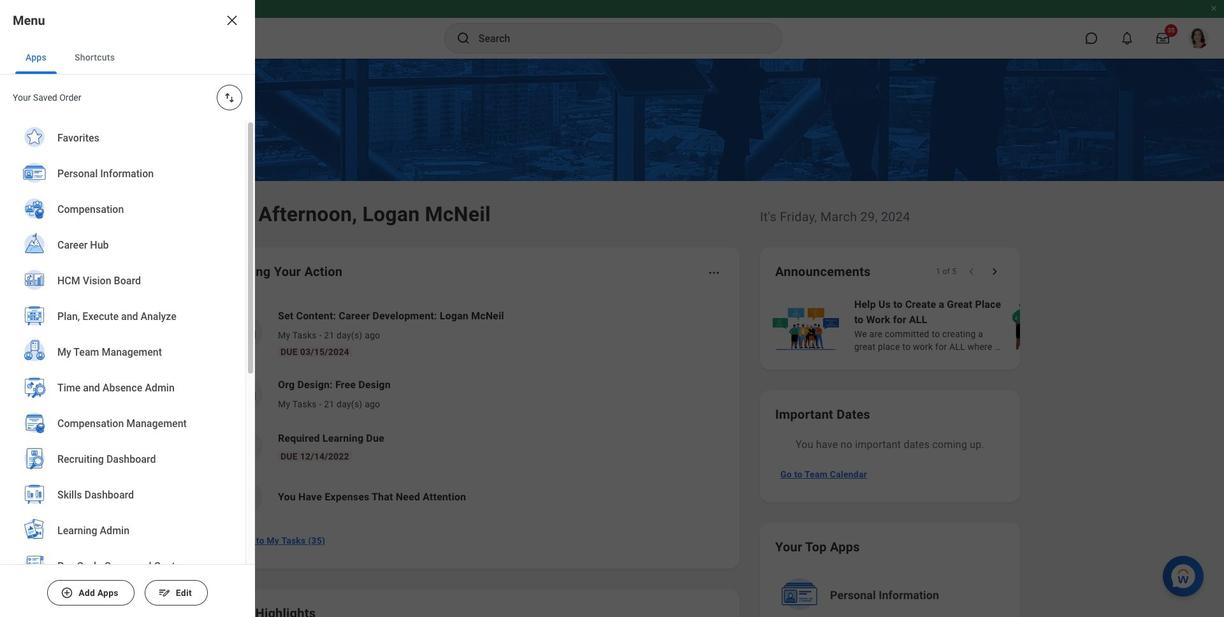 Task type: locate. For each thing, give the bounding box(es) containing it.
search image
[[456, 31, 471, 46]]

close environment banner image
[[1211, 4, 1218, 12]]

chevron left small image
[[966, 265, 978, 278]]

global navigation dialog
[[0, 0, 255, 617]]

plus circle image
[[61, 587, 73, 600]]

inbox image
[[238, 323, 257, 343]]

tab list
[[0, 41, 255, 75]]

main content
[[0, 59, 1225, 617]]

x image
[[225, 13, 240, 28]]

notifications large image
[[1121, 32, 1134, 45]]

inbox image
[[238, 385, 257, 404]]

banner
[[0, 0, 1225, 59]]

list
[[0, 121, 246, 617], [771, 296, 1225, 355], [219, 299, 725, 523]]

status
[[936, 267, 957, 277]]

sort image
[[223, 91, 236, 104]]



Task type: describe. For each thing, give the bounding box(es) containing it.
text edit image
[[158, 587, 171, 600]]

dashboard expenses image
[[238, 488, 257, 507]]

book open image
[[238, 437, 257, 456]]

profile logan mcneil element
[[1181, 24, 1217, 52]]

inbox large image
[[1157, 32, 1170, 45]]

list inside global navigation dialog
[[0, 121, 246, 617]]

chevron right small image
[[989, 265, 1001, 278]]



Task type: vqa. For each thing, say whether or not it's contained in the screenshot.
multiple inside As we round out our Cloud-first strategy across our systems, we are now looking to select a new HR solution. Our ideal solu tion will be both a system of record and a system of engage ment, so we want to include people across our organisation in the selection process. Our selection needs to meet the needs of our entire workforce across multiple disciplines, individual contributors, people leaders, People and Culture team, Finance team, Payroll team, IT, and our leadership teams.
no



